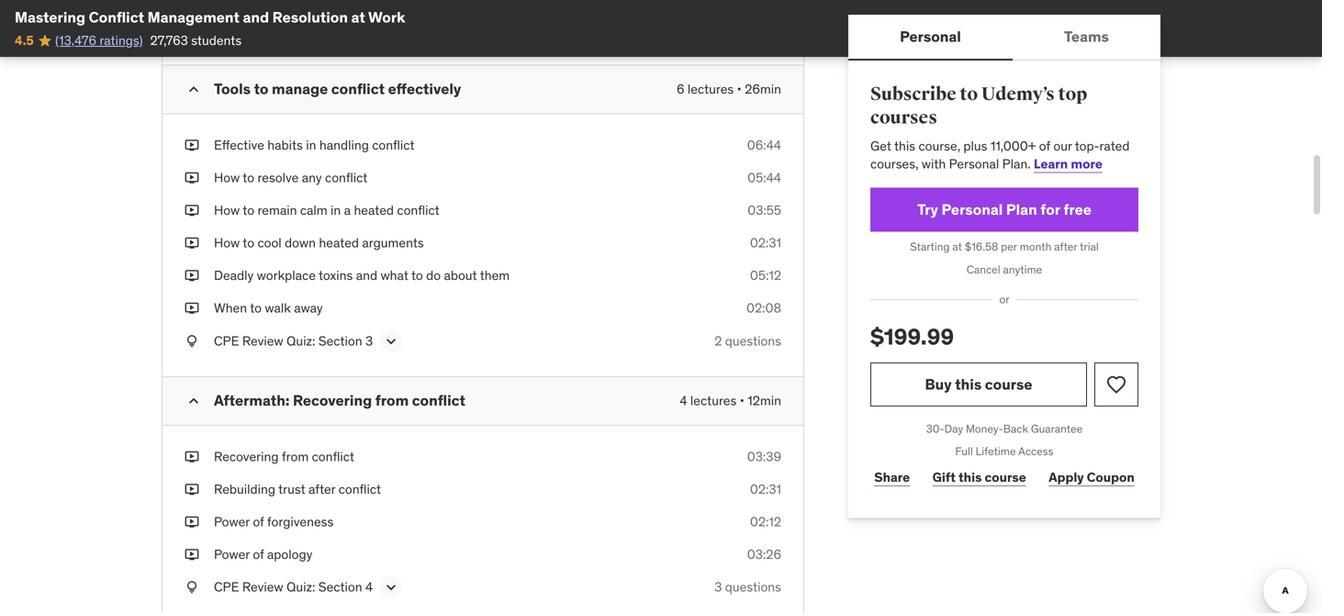 Task type: describe. For each thing, give the bounding box(es) containing it.
questions for 2 questions
[[725, 333, 781, 349]]

2 questions
[[715, 333, 781, 349]]

xsmall image for rebuilding trust after conflict
[[185, 481, 199, 499]]

30-
[[926, 422, 944, 436]]

0 vertical spatial heated
[[354, 202, 394, 218]]

1 horizontal spatial 2
[[715, 333, 722, 349]]

try personal plan for free link
[[870, 188, 1139, 232]]

get
[[870, 138, 891, 154]]

learn more link
[[1034, 156, 1103, 172]]

any
[[302, 169, 322, 186]]

review for cpe review quiz: section 2
[[242, 21, 283, 37]]

work
[[368, 8, 405, 27]]

top
[[1058, 83, 1087, 106]]

quiz: for 2
[[286, 21, 315, 37]]

cpe for cpe review quiz: section 3
[[214, 333, 239, 349]]

at inside starting at $16.58 per month after trial cancel anytime
[[952, 240, 962, 254]]

calm
[[300, 202, 327, 218]]

to for manage
[[254, 79, 269, 98]]

1 horizontal spatial in
[[331, 202, 341, 218]]

this for get
[[894, 138, 915, 154]]

buy this course button
[[870, 363, 1087, 407]]

personal inside try personal plan for free link
[[942, 200, 1003, 219]]

course,
[[919, 138, 960, 154]]

full
[[955, 445, 973, 459]]

free
[[1064, 200, 1092, 219]]

1 horizontal spatial recovering
[[293, 391, 372, 410]]

share
[[874, 469, 910, 486]]

about
[[444, 267, 477, 284]]

4 lectures • 12min
[[680, 392, 781, 409]]

trust
[[278, 481, 305, 498]]

management
[[147, 8, 240, 27]]

course for buy this course
[[985, 375, 1032, 394]]

show lecture description image
[[382, 332, 400, 351]]

gift this course
[[933, 469, 1026, 486]]

for
[[1041, 200, 1060, 219]]

• for aftermath: recovering from conflict
[[740, 392, 745, 409]]

xsmall image for when to walk away
[[185, 300, 199, 318]]

6 lectures • 26min
[[677, 81, 781, 97]]

1 horizontal spatial from
[[375, 391, 409, 410]]

(13,476 ratings)
[[55, 32, 143, 49]]

effective
[[214, 137, 264, 153]]

questions for 3 questions
[[725, 579, 781, 596]]

our
[[1053, 138, 1072, 154]]

to left do
[[411, 267, 423, 284]]

quiz: for 4
[[286, 579, 315, 596]]

of for 03:26
[[253, 546, 264, 563]]

how for how to resolve any conflict
[[214, 169, 240, 186]]

apply coupon button
[[1045, 460, 1139, 496]]

(13,476
[[55, 32, 96, 49]]

show lecture description image
[[382, 579, 400, 597]]

$199.99
[[870, 323, 954, 351]]

0 vertical spatial in
[[306, 137, 316, 153]]

try
[[917, 200, 938, 219]]

plan
[[1006, 200, 1037, 219]]

tools
[[214, 79, 251, 98]]

and for toxins
[[356, 267, 377, 284]]

1 vertical spatial from
[[282, 448, 309, 465]]

trial
[[1080, 240, 1099, 254]]

remain
[[257, 202, 297, 218]]

tools to manage conflict effectively
[[214, 79, 461, 98]]

lifetime
[[976, 445, 1016, 459]]

per
[[1001, 240, 1017, 254]]

02:08
[[746, 300, 781, 317]]

xsmall image for cpe review quiz: section 2
[[185, 20, 199, 38]]

them
[[480, 267, 510, 284]]

ratings)
[[99, 32, 143, 49]]

learn more
[[1034, 156, 1103, 172]]

apply coupon
[[1049, 469, 1135, 486]]

handling
[[319, 137, 369, 153]]

cpe for cpe review quiz: section 4
[[214, 579, 239, 596]]

day
[[944, 422, 963, 436]]

coupon
[[1087, 469, 1135, 486]]

section for 2
[[318, 21, 362, 37]]

• for tools to manage conflict effectively
[[737, 81, 742, 97]]

manage
[[272, 79, 328, 98]]

quiz: for 3
[[286, 333, 315, 349]]

a
[[344, 202, 351, 218]]

top-
[[1075, 138, 1100, 154]]

resolution
[[272, 8, 348, 27]]

to for walk
[[250, 300, 262, 317]]

walk
[[265, 300, 291, 317]]

how to resolve any conflict
[[214, 169, 368, 186]]

or
[[999, 293, 1010, 307]]

xsmall image for recovering from conflict
[[185, 448, 199, 466]]

buy
[[925, 375, 952, 394]]

back
[[1003, 422, 1028, 436]]

1 vertical spatial after
[[308, 481, 335, 498]]

03:55
[[748, 202, 781, 218]]

learn
[[1034, 156, 1068, 172]]

power for power of forgiveness
[[214, 514, 250, 530]]

cpe review quiz: section 2
[[214, 21, 373, 37]]

0 vertical spatial 4
[[680, 392, 687, 409]]

resolve
[[257, 169, 299, 186]]

05:44
[[748, 169, 781, 186]]

share button
[[870, 460, 914, 496]]

anytime
[[1003, 262, 1042, 277]]

personal inside "personal" button
[[900, 27, 961, 46]]

plus
[[964, 138, 987, 154]]

lectures for tools to manage conflict effectively
[[688, 81, 734, 97]]

more
[[1071, 156, 1103, 172]]

2 02:31 from the top
[[750, 481, 781, 498]]

apology
[[267, 546, 312, 563]]

1 horizontal spatial 3
[[715, 579, 722, 596]]

money-
[[966, 422, 1003, 436]]

02:12
[[750, 514, 781, 530]]

xsmall image for power of forgiveness
[[185, 513, 199, 531]]

mastering
[[15, 8, 85, 27]]

how to cool down heated arguments
[[214, 235, 424, 251]]

effectively
[[388, 79, 461, 98]]

27,763
[[150, 32, 188, 49]]

06:44
[[747, 137, 781, 153]]

aftermath:
[[214, 391, 290, 410]]



Task type: locate. For each thing, give the bounding box(es) containing it.
1 vertical spatial of
[[253, 514, 264, 530]]

0 horizontal spatial from
[[282, 448, 309, 465]]

1 vertical spatial review
[[242, 333, 283, 349]]

0 vertical spatial at
[[351, 8, 365, 27]]

2 xsmall image from the top
[[185, 169, 199, 187]]

month
[[1020, 240, 1052, 254]]

0 vertical spatial course
[[985, 375, 1032, 394]]

0 vertical spatial questions
[[725, 333, 781, 349]]

in left a at the left top
[[331, 202, 341, 218]]

4 left 12min at the right of the page
[[680, 392, 687, 409]]

8 xsmall image from the top
[[185, 546, 199, 564]]

0 vertical spatial section
[[318, 21, 362, 37]]

personal button
[[848, 15, 1013, 59]]

when to walk away
[[214, 300, 323, 317]]

to for resolve
[[243, 169, 254, 186]]

when
[[214, 300, 247, 317]]

of up power of apology
[[253, 514, 264, 530]]

wishlist image
[[1105, 374, 1128, 396]]

2 power from the top
[[214, 546, 250, 563]]

section for 4
[[318, 579, 362, 596]]

0 vertical spatial this
[[894, 138, 915, 154]]

rebuilding trust after conflict
[[214, 481, 381, 498]]

0 vertical spatial lectures
[[688, 81, 734, 97]]

heated up toxins on the top of page
[[319, 235, 359, 251]]

students
[[191, 32, 242, 49]]

0 vertical spatial and
[[243, 8, 269, 27]]

at left work
[[351, 8, 365, 27]]

• left 26min
[[737, 81, 742, 97]]

tab list
[[848, 15, 1161, 61]]

mastering conflict management and resolution at work
[[15, 8, 405, 27]]

heated right a at the left top
[[354, 202, 394, 218]]

2 vertical spatial how
[[214, 235, 240, 251]]

of left apology
[[253, 546, 264, 563]]

0 horizontal spatial and
[[243, 8, 269, 27]]

to inside subscribe to udemy's top courses
[[960, 83, 978, 106]]

questions down 02:08
[[725, 333, 781, 349]]

2 vertical spatial cpe
[[214, 579, 239, 596]]

review right "students"
[[242, 21, 283, 37]]

1 vertical spatial •
[[740, 392, 745, 409]]

of inside get this course, plus 11,000+ of our top-rated courses, with personal plan.
[[1039, 138, 1050, 154]]

guarantee
[[1031, 422, 1083, 436]]

forgiveness
[[267, 514, 334, 530]]

xsmall image for power of apology
[[185, 546, 199, 564]]

1 vertical spatial 02:31
[[750, 481, 781, 498]]

cpe down power of apology
[[214, 579, 239, 596]]

teams
[[1064, 27, 1109, 46]]

03:26
[[747, 546, 781, 563]]

power down the rebuilding
[[214, 514, 250, 530]]

6
[[677, 81, 684, 97]]

lectures for aftermath: recovering from conflict
[[690, 392, 737, 409]]

1 power from the top
[[214, 514, 250, 530]]

conflict
[[89, 8, 144, 27]]

1 vertical spatial in
[[331, 202, 341, 218]]

rated
[[1100, 138, 1130, 154]]

1 horizontal spatial at
[[952, 240, 962, 254]]

0 vertical spatial recovering
[[293, 391, 372, 410]]

section left show lecture description image
[[318, 579, 362, 596]]

2 vertical spatial this
[[959, 469, 982, 486]]

4
[[680, 392, 687, 409], [365, 579, 373, 596]]

course inside button
[[985, 375, 1032, 394]]

xsmall image left the effective
[[185, 136, 199, 154]]

personal up subscribe
[[900, 27, 961, 46]]

3 xsmall image from the top
[[185, 201, 199, 219]]

tab list containing personal
[[848, 15, 1161, 61]]

1 vertical spatial section
[[318, 333, 362, 349]]

personal up the $16.58
[[942, 200, 1003, 219]]

and
[[243, 8, 269, 27], [356, 267, 377, 284]]

get this course, plus 11,000+ of our top-rated courses, with personal plan.
[[870, 138, 1130, 172]]

how down the effective
[[214, 169, 240, 186]]

1 horizontal spatial after
[[1054, 240, 1077, 254]]

2 vertical spatial personal
[[942, 200, 1003, 219]]

small image
[[185, 80, 203, 98]]

quiz: down away
[[286, 333, 315, 349]]

lectures left 12min at the right of the page
[[690, 392, 737, 409]]

questions
[[725, 333, 781, 349], [725, 579, 781, 596]]

6 xsmall image from the top
[[185, 481, 199, 499]]

this right buy
[[955, 375, 982, 394]]

after right trust
[[308, 481, 335, 498]]

4 xsmall image from the top
[[185, 234, 199, 252]]

27,763 students
[[150, 32, 242, 49]]

xsmall image
[[185, 20, 199, 38], [185, 169, 199, 187], [185, 201, 199, 219], [185, 234, 199, 252], [185, 448, 199, 466], [185, 481, 199, 499], [185, 513, 199, 531], [185, 546, 199, 564], [185, 579, 199, 597]]

1 cpe from the top
[[214, 21, 239, 37]]

3 quiz: from the top
[[286, 579, 315, 596]]

this up courses,
[[894, 138, 915, 154]]

after left trial
[[1054, 240, 1077, 254]]

workplace
[[257, 267, 316, 284]]

0 horizontal spatial 3
[[365, 333, 373, 349]]

1 vertical spatial questions
[[725, 579, 781, 596]]

cpe right 27,763
[[214, 21, 239, 37]]

30-day money-back guarantee full lifetime access
[[926, 422, 1083, 459]]

1 vertical spatial course
[[985, 469, 1026, 486]]

cpe down when on the left of the page
[[214, 333, 239, 349]]

after
[[1054, 240, 1077, 254], [308, 481, 335, 498]]

0 vertical spatial quiz:
[[286, 21, 315, 37]]

0 vertical spatial of
[[1039, 138, 1050, 154]]

at left the $16.58
[[952, 240, 962, 254]]

rebuilding
[[214, 481, 275, 498]]

of
[[1039, 138, 1050, 154], [253, 514, 264, 530], [253, 546, 264, 563]]

0 vertical spatial 3
[[365, 333, 373, 349]]

recovering
[[293, 391, 372, 410], [214, 448, 279, 465]]

1 02:31 from the top
[[750, 235, 781, 251]]

2 quiz: from the top
[[286, 333, 315, 349]]

aftermath: recovering from conflict
[[214, 391, 465, 410]]

what
[[381, 267, 408, 284]]

to left the cool
[[243, 235, 254, 251]]

this for buy
[[955, 375, 982, 394]]

xsmall image for how to cool down heated arguments
[[185, 234, 199, 252]]

2 section from the top
[[318, 333, 362, 349]]

05:12
[[750, 267, 781, 284]]

this inside get this course, plus 11,000+ of our top-rated courses, with personal plan.
[[894, 138, 915, 154]]

4.5
[[15, 32, 34, 49]]

section down away
[[318, 333, 362, 349]]

0 horizontal spatial in
[[306, 137, 316, 153]]

•
[[737, 81, 742, 97], [740, 392, 745, 409]]

to right the tools
[[254, 79, 269, 98]]

in right habits
[[306, 137, 316, 153]]

2 vertical spatial review
[[242, 579, 283, 596]]

1 vertical spatial recovering
[[214, 448, 279, 465]]

quiz: up 'manage'
[[286, 21, 315, 37]]

1 how from the top
[[214, 169, 240, 186]]

review down when to walk away
[[242, 333, 283, 349]]

this for gift
[[959, 469, 982, 486]]

1 vertical spatial at
[[952, 240, 962, 254]]

quiz: down apology
[[286, 579, 315, 596]]

power of forgiveness
[[214, 514, 334, 530]]

1 vertical spatial cpe
[[214, 333, 239, 349]]

1 vertical spatial personal
[[949, 156, 999, 172]]

after inside starting at $16.58 per month after trial cancel anytime
[[1054, 240, 1077, 254]]

3
[[365, 333, 373, 349], [715, 579, 722, 596]]

habits
[[267, 137, 303, 153]]

1 vertical spatial 3
[[715, 579, 722, 596]]

0 horizontal spatial recovering
[[214, 448, 279, 465]]

5 xsmall image from the top
[[185, 448, 199, 466]]

9 xsmall image from the top
[[185, 579, 199, 597]]

at
[[351, 8, 365, 27], [952, 240, 962, 254]]

lectures
[[688, 81, 734, 97], [690, 392, 737, 409]]

access
[[1018, 445, 1054, 459]]

power down power of forgiveness
[[214, 546, 250, 563]]

section for 3
[[318, 333, 362, 349]]

to left remain
[[243, 202, 254, 218]]

1 vertical spatial 4
[[365, 579, 373, 596]]

quiz:
[[286, 21, 315, 37], [286, 333, 315, 349], [286, 579, 315, 596]]

review for cpe review quiz: section 3
[[242, 333, 283, 349]]

away
[[294, 300, 323, 317]]

personal inside get this course, plus 11,000+ of our top-rated courses, with personal plan.
[[949, 156, 999, 172]]

0 horizontal spatial after
[[308, 481, 335, 498]]

of left our
[[1039, 138, 1050, 154]]

4 left show lecture description image
[[365, 579, 373, 596]]

power for power of apology
[[214, 546, 250, 563]]

0 vertical spatial power
[[214, 514, 250, 530]]

2 how from the top
[[214, 202, 240, 218]]

cpe for cpe review quiz: section 2
[[214, 21, 239, 37]]

0 horizontal spatial 2
[[365, 21, 373, 37]]

to for cool
[[243, 235, 254, 251]]

course up back
[[985, 375, 1032, 394]]

xsmall image for effective habits in handling conflict
[[185, 136, 199, 154]]

0 vertical spatial cpe
[[214, 21, 239, 37]]

and left resolution
[[243, 8, 269, 27]]

• left 12min at the right of the page
[[740, 392, 745, 409]]

down
[[285, 235, 316, 251]]

02:31 up "05:12"
[[750, 235, 781, 251]]

section
[[318, 21, 362, 37], [318, 333, 362, 349], [318, 579, 362, 596]]

2 xsmall image from the top
[[185, 267, 199, 285]]

to left resolve
[[243, 169, 254, 186]]

do
[[426, 267, 441, 284]]

2 review from the top
[[242, 333, 283, 349]]

xsmall image for deadly workplace toxins and what to do about them
[[185, 267, 199, 285]]

this
[[894, 138, 915, 154], [955, 375, 982, 394], [959, 469, 982, 486]]

buy this course
[[925, 375, 1032, 394]]

of for 02:12
[[253, 514, 264, 530]]

1 course from the top
[[985, 375, 1032, 394]]

12min
[[748, 392, 781, 409]]

11,000+
[[991, 138, 1036, 154]]

in
[[306, 137, 316, 153], [331, 202, 341, 218]]

1 xsmall image from the top
[[185, 20, 199, 38]]

cpe review quiz: section 3
[[214, 333, 373, 349]]

1 vertical spatial heated
[[319, 235, 359, 251]]

how to remain calm in a heated conflict
[[214, 202, 440, 218]]

1 vertical spatial lectures
[[690, 392, 737, 409]]

to for udemy's
[[960, 83, 978, 106]]

this right gift
[[959, 469, 982, 486]]

cancel
[[967, 262, 1000, 277]]

to left udemy's
[[960, 83, 978, 106]]

2 up '4 lectures • 12min'
[[715, 333, 722, 349]]

how for how to cool down heated arguments
[[214, 235, 240, 251]]

from
[[375, 391, 409, 410], [282, 448, 309, 465]]

power
[[214, 514, 250, 530], [214, 546, 250, 563]]

7 xsmall image from the top
[[185, 513, 199, 531]]

0 vertical spatial 2
[[365, 21, 373, 37]]

xsmall image left deadly at the top
[[185, 267, 199, 285]]

3 cpe from the top
[[214, 579, 239, 596]]

gift this course link
[[929, 460, 1030, 496]]

0 vertical spatial after
[[1054, 240, 1077, 254]]

1 section from the top
[[318, 21, 362, 37]]

3 how from the top
[[214, 235, 240, 251]]

cool
[[257, 235, 282, 251]]

to for remain
[[243, 202, 254, 218]]

from down show lecture description icon
[[375, 391, 409, 410]]

1 review from the top
[[242, 21, 283, 37]]

how up deadly at the top
[[214, 235, 240, 251]]

cpe
[[214, 21, 239, 37], [214, 333, 239, 349], [214, 579, 239, 596]]

arguments
[[362, 235, 424, 251]]

0 vertical spatial •
[[737, 81, 742, 97]]

1 xsmall image from the top
[[185, 136, 199, 154]]

1 horizontal spatial 4
[[680, 392, 687, 409]]

personal down plus
[[949, 156, 999, 172]]

toxins
[[319, 267, 353, 284]]

1 vertical spatial and
[[356, 267, 377, 284]]

xsmall image for how to remain calm in a heated conflict
[[185, 201, 199, 219]]

and for management
[[243, 8, 269, 27]]

0 horizontal spatial 4
[[365, 579, 373, 596]]

2 vertical spatial of
[[253, 546, 264, 563]]

small image
[[185, 392, 203, 410]]

recovering up the rebuilding
[[214, 448, 279, 465]]

course for gift this course
[[985, 469, 1026, 486]]

power of apology
[[214, 546, 312, 563]]

questions down 03:26
[[725, 579, 781, 596]]

effective habits in handling conflict
[[214, 137, 415, 153]]

0 vertical spatial how
[[214, 169, 240, 186]]

0 vertical spatial personal
[[900, 27, 961, 46]]

xsmall image
[[185, 136, 199, 154], [185, 267, 199, 285], [185, 300, 199, 318], [185, 332, 199, 350]]

course down lifetime
[[985, 469, 1026, 486]]

xsmall image for how to resolve any conflict
[[185, 169, 199, 187]]

2 course from the top
[[985, 469, 1026, 486]]

0 vertical spatial 02:31
[[750, 235, 781, 251]]

2 cpe from the top
[[214, 333, 239, 349]]

teams button
[[1013, 15, 1161, 59]]

lectures right 6
[[688, 81, 734, 97]]

review down power of apology
[[242, 579, 283, 596]]

3 review from the top
[[242, 579, 283, 596]]

and left what
[[356, 267, 377, 284]]

0 horizontal spatial at
[[351, 8, 365, 27]]

recovering down cpe review quiz: section 3
[[293, 391, 372, 410]]

from up rebuilding trust after conflict
[[282, 448, 309, 465]]

with
[[922, 156, 946, 172]]

xsmall image left when on the left of the page
[[185, 300, 199, 318]]

2 vertical spatial section
[[318, 579, 362, 596]]

section left work
[[318, 21, 362, 37]]

deadly workplace toxins and what to do about them
[[214, 267, 510, 284]]

0 vertical spatial from
[[375, 391, 409, 410]]

2 questions from the top
[[725, 579, 781, 596]]

3 questions
[[715, 579, 781, 596]]

this inside button
[[955, 375, 982, 394]]

0 vertical spatial review
[[242, 21, 283, 37]]

review for cpe review quiz: section 4
[[242, 579, 283, 596]]

1 vertical spatial power
[[214, 546, 250, 563]]

2
[[365, 21, 373, 37], [715, 333, 722, 349]]

2 right resolution
[[365, 21, 373, 37]]

how left remain
[[214, 202, 240, 218]]

1 horizontal spatial and
[[356, 267, 377, 284]]

1 quiz: from the top
[[286, 21, 315, 37]]

xsmall image up small image
[[185, 332, 199, 350]]

1 vertical spatial quiz:
[[286, 333, 315, 349]]

4 xsmall image from the top
[[185, 332, 199, 350]]

1 vertical spatial 2
[[715, 333, 722, 349]]

$16.58
[[965, 240, 998, 254]]

1 vertical spatial how
[[214, 202, 240, 218]]

1 questions from the top
[[725, 333, 781, 349]]

to left walk
[[250, 300, 262, 317]]

recovering from conflict
[[214, 448, 354, 465]]

02:31 up 02:12
[[750, 481, 781, 498]]

try personal plan for free
[[917, 200, 1092, 219]]

2 vertical spatial quiz:
[[286, 579, 315, 596]]

1 vertical spatial this
[[955, 375, 982, 394]]

how for how to remain calm in a heated conflict
[[214, 202, 240, 218]]

how
[[214, 169, 240, 186], [214, 202, 240, 218], [214, 235, 240, 251]]

3 section from the top
[[318, 579, 362, 596]]

3 xsmall image from the top
[[185, 300, 199, 318]]



Task type: vqa. For each thing, say whether or not it's contained in the screenshot.
xsmall icon
yes



